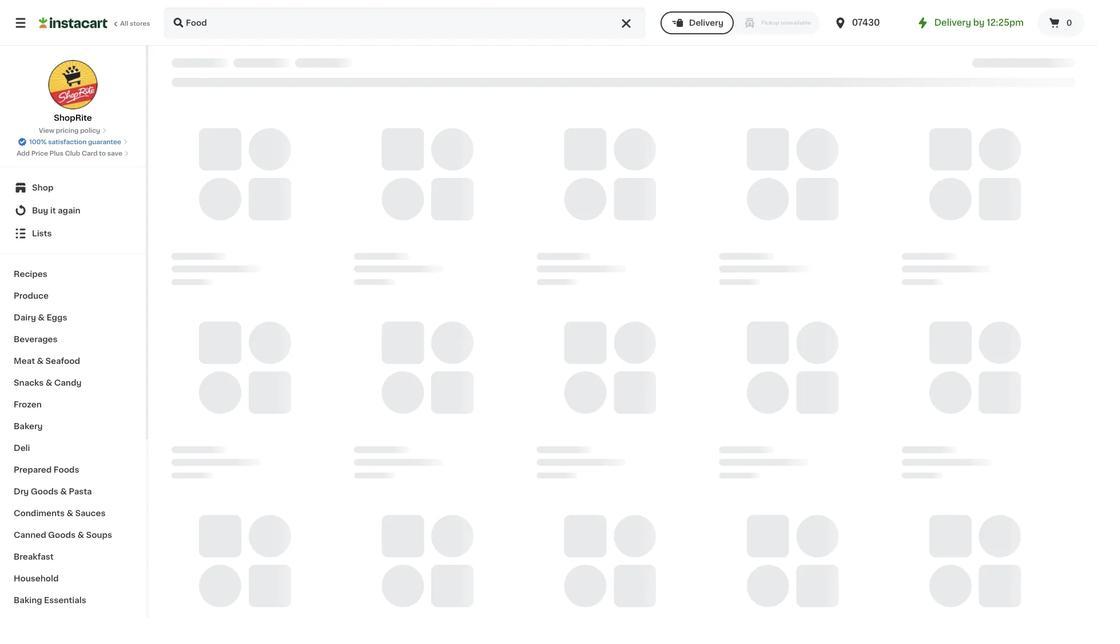 Task type: locate. For each thing, give the bounding box(es) containing it.
100% satisfaction guarantee button
[[18, 135, 128, 146]]

bakery
[[14, 422, 43, 430]]

deli
[[14, 444, 30, 452]]

condiments & sauces link
[[7, 502, 139, 524]]

frozen link
[[7, 394, 139, 415]]

None search field
[[164, 7, 646, 39]]

snacks
[[14, 379, 44, 387]]

1 vertical spatial goods
[[48, 531, 76, 539]]

buy
[[32, 207, 48, 215]]

goods for canned
[[48, 531, 76, 539]]

dry goods & pasta link
[[7, 481, 139, 502]]

& left the candy
[[46, 379, 52, 387]]

1 horizontal spatial delivery
[[935, 19, 972, 27]]

beverages
[[14, 335, 58, 343]]

& for dairy
[[38, 314, 45, 322]]

goods down the prepared foods
[[31, 488, 58, 496]]

shoprite link
[[48, 60, 98, 124]]

& for condiments
[[67, 509, 73, 517]]

07430 button
[[834, 7, 903, 39]]

pricing
[[56, 127, 79, 134]]

save
[[107, 150, 122, 157]]

seafood
[[46, 357, 80, 365]]

0 vertical spatial goods
[[31, 488, 58, 496]]

Search field
[[165, 8, 645, 38]]

pasta
[[69, 488, 92, 496]]

candy
[[54, 379, 82, 387]]

canned
[[14, 531, 46, 539]]

lists
[[32, 229, 52, 237]]

& left sauces
[[67, 509, 73, 517]]

all
[[120, 20, 128, 27]]

card
[[82, 150, 98, 157]]

0 horizontal spatial delivery
[[689, 19, 724, 27]]

snacks & candy link
[[7, 372, 139, 394]]

buy it again link
[[7, 199, 139, 222]]

sauces
[[75, 509, 106, 517]]

condiments
[[14, 509, 65, 517]]

0 button
[[1038, 9, 1085, 37]]

canned goods & soups
[[14, 531, 112, 539]]

& right meat
[[37, 357, 44, 365]]

lists link
[[7, 222, 139, 245]]

prepared foods
[[14, 466, 79, 474]]

goods
[[31, 488, 58, 496], [48, 531, 76, 539]]

shoprite
[[54, 114, 92, 122]]

delivery
[[935, 19, 972, 27], [689, 19, 724, 27]]

breakfast
[[14, 553, 54, 561]]

meat
[[14, 357, 35, 365]]

view
[[39, 127, 54, 134]]

guarantee
[[88, 139, 121, 145]]

& left 'eggs'
[[38, 314, 45, 322]]

price
[[31, 150, 48, 157]]

delivery for delivery by 12:25pm
[[935, 19, 972, 27]]

100%
[[29, 139, 47, 145]]

& left pasta
[[60, 488, 67, 496]]

shop
[[32, 184, 53, 192]]

dairy
[[14, 314, 36, 322]]

produce
[[14, 292, 49, 300]]

it
[[50, 207, 56, 215]]

snacks & candy
[[14, 379, 82, 387]]

frozen
[[14, 401, 42, 409]]

prepared foods link
[[7, 459, 139, 481]]

goods inside "link"
[[31, 488, 58, 496]]

100% satisfaction guarantee
[[29, 139, 121, 145]]

baking essentials
[[14, 596, 86, 604]]

goods down condiments & sauces
[[48, 531, 76, 539]]

recipes
[[14, 270, 47, 278]]

deli link
[[7, 437, 139, 459]]

delivery button
[[661, 11, 734, 34]]

club
[[65, 150, 80, 157]]

delivery inside button
[[689, 19, 724, 27]]

&
[[38, 314, 45, 322], [37, 357, 44, 365], [46, 379, 52, 387], [60, 488, 67, 496], [67, 509, 73, 517], [78, 531, 84, 539]]

stores
[[130, 20, 150, 27]]



Task type: describe. For each thing, give the bounding box(es) containing it.
eggs
[[47, 314, 67, 322]]

add price plus club card to save link
[[17, 149, 129, 158]]

dairy & eggs link
[[7, 307, 139, 328]]

household
[[14, 575, 59, 583]]

all stores link
[[39, 7, 151, 39]]

buy it again
[[32, 207, 80, 215]]

all stores
[[120, 20, 150, 27]]

dry goods & pasta
[[14, 488, 92, 496]]

goods for dry
[[31, 488, 58, 496]]

0
[[1067, 19, 1073, 27]]

baking essentials link
[[7, 589, 139, 611]]

& left soups
[[78, 531, 84, 539]]

essentials
[[44, 596, 86, 604]]

& inside "link"
[[60, 488, 67, 496]]

again
[[58, 207, 80, 215]]

condiments & sauces
[[14, 509, 106, 517]]

dairy & eggs
[[14, 314, 67, 322]]

produce link
[[7, 285, 139, 307]]

to
[[99, 150, 106, 157]]

meat & seafood link
[[7, 350, 139, 372]]

recipes link
[[7, 263, 139, 285]]

policy
[[80, 127, 100, 134]]

prepared
[[14, 466, 52, 474]]

shoprite logo image
[[48, 60, 98, 110]]

add
[[17, 150, 30, 157]]

view pricing policy
[[39, 127, 100, 134]]

shop link
[[7, 176, 139, 199]]

view pricing policy link
[[39, 126, 107, 135]]

& for snacks
[[46, 379, 52, 387]]

soups
[[86, 531, 112, 539]]

breakfast link
[[7, 546, 139, 568]]

by
[[974, 19, 985, 27]]

& for meat
[[37, 357, 44, 365]]

bakery link
[[7, 415, 139, 437]]

delivery for delivery
[[689, 19, 724, 27]]

delivery by 12:25pm
[[935, 19, 1024, 27]]

household link
[[7, 568, 139, 589]]

dry
[[14, 488, 29, 496]]

07430
[[852, 19, 880, 27]]

canned goods & soups link
[[7, 524, 139, 546]]

meat & seafood
[[14, 357, 80, 365]]

baking
[[14, 596, 42, 604]]

add price plus club card to save
[[17, 150, 122, 157]]

service type group
[[661, 11, 820, 34]]

instacart logo image
[[39, 16, 108, 30]]

beverages link
[[7, 328, 139, 350]]

12:25pm
[[987, 19, 1024, 27]]

satisfaction
[[48, 139, 87, 145]]

foods
[[54, 466, 79, 474]]

delivery by 12:25pm link
[[917, 16, 1024, 30]]

plus
[[50, 150, 63, 157]]



Task type: vqa. For each thing, say whether or not it's contained in the screenshot.
Everyday Store Prices
no



